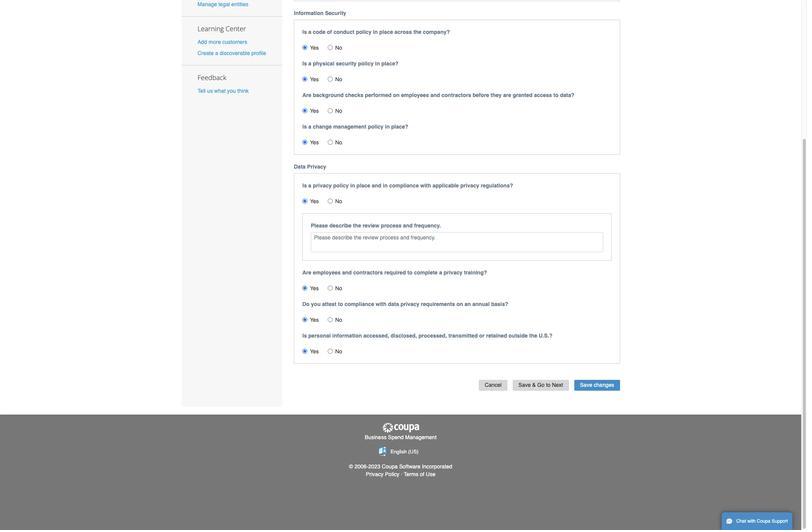 Task type: vqa. For each thing, say whether or not it's contained in the screenshot.
A corresponding to discoverable
yes



Task type: describe. For each thing, give the bounding box(es) containing it.
save changes button
[[575, 380, 620, 391]]

©
[[349, 464, 353, 470]]

policy
[[385, 471, 400, 477]]

discoverable
[[220, 50, 250, 56]]

are for are employees and contractors required to complete a privacy training?
[[303, 269, 312, 275]]

privacy policy
[[366, 471, 400, 477]]

yes for is a code of conduct policy in place across the company?
[[310, 44, 319, 51]]

1 horizontal spatial of
[[420, 471, 425, 477]]

incorporated
[[422, 464, 452, 470]]

english (us)
[[391, 449, 419, 454]]

no for physical
[[336, 76, 342, 82]]

before
[[473, 92, 489, 98]]

performed
[[365, 92, 392, 98]]

save & go to next button
[[513, 380, 569, 391]]

1 vertical spatial compliance
[[345, 301, 374, 307]]

yes for do you attest to compliance with data privacy requirements on an annual basis?
[[310, 317, 319, 323]]

manage legal entities
[[198, 1, 249, 7]]

1 horizontal spatial contractors
[[442, 92, 471, 98]]

data
[[388, 301, 399, 307]]

u.s.?
[[539, 332, 553, 339]]

data privacy
[[294, 163, 326, 170]]

is a privacy policy in place and in compliance with applicable privacy regulations?
[[303, 182, 513, 188]]

privacy policy link
[[366, 471, 400, 477]]

are for are background checks performed on employees and contractors before they are granted access to data?
[[303, 92, 312, 98]]

1 horizontal spatial privacy
[[366, 471, 384, 477]]

company?
[[423, 29, 450, 35]]

information security
[[294, 10, 347, 16]]

a for physical
[[309, 60, 312, 66]]

is for is a physical security policy in place?
[[303, 60, 307, 66]]

code
[[313, 29, 326, 35]]

a for discoverable
[[215, 50, 218, 56]]

0 vertical spatial on
[[393, 92, 400, 98]]

access
[[534, 92, 552, 98]]

retained
[[486, 332, 507, 339]]

is for is a change management policy in place?
[[303, 123, 307, 130]]

terms of use link
[[404, 471, 436, 477]]

no for checks
[[336, 108, 342, 114]]

personal
[[309, 332, 331, 339]]

please describe the review process and frequency.
[[311, 222, 441, 229]]

coupa inside button
[[757, 519, 771, 524]]

more
[[209, 39, 221, 45]]

legal
[[219, 1, 230, 7]]

go
[[538, 382, 545, 388]]

they
[[491, 92, 502, 98]]

background
[[313, 92, 344, 98]]

privacy right applicable
[[461, 182, 480, 188]]

with inside button
[[748, 519, 756, 524]]

tell us what you think button
[[198, 87, 249, 95]]

a for change
[[309, 123, 312, 130]]

privacy right data
[[401, 301, 420, 307]]

management
[[333, 123, 367, 130]]

save for save changes
[[580, 382, 593, 388]]

are employees and contractors required to complete a privacy training?
[[303, 269, 487, 275]]

english
[[391, 449, 407, 454]]

disclosed,
[[391, 332, 417, 339]]

use
[[426, 471, 436, 477]]

customers
[[223, 39, 247, 45]]

2023
[[369, 464, 381, 470]]

business
[[365, 434, 387, 440]]

yes for is a change management policy in place?
[[310, 139, 319, 145]]

annual
[[473, 301, 490, 307]]

frequency.
[[414, 222, 441, 229]]

transmitted
[[449, 332, 478, 339]]

an
[[465, 301, 471, 307]]

spend
[[388, 434, 404, 440]]

1 horizontal spatial employees
[[401, 92, 429, 98]]

across
[[395, 29, 412, 35]]

no for privacy
[[336, 198, 342, 204]]

save & go to next
[[519, 382, 563, 388]]

1 vertical spatial you
[[311, 301, 321, 307]]

yes for is personal information accessed, disclosed, processed, transmitted or retained outside the u.s.?
[[310, 348, 319, 354]]

yes for are background checks performed on employees and contractors before they are granted access to data?
[[310, 108, 319, 114]]

required
[[385, 269, 406, 275]]

to left data?
[[554, 92, 559, 98]]

conduct
[[334, 29, 355, 35]]

attest
[[322, 301, 337, 307]]

software
[[399, 464, 421, 470]]

requirements
[[421, 301, 455, 307]]

checks
[[345, 92, 364, 98]]

change
[[313, 123, 332, 130]]

is for is personal information accessed, disclosed, processed, transmitted or retained outside the u.s.?
[[303, 332, 307, 339]]

chat with coupa support
[[737, 519, 788, 524]]

basis?
[[492, 301, 509, 307]]

profile
[[252, 50, 266, 56]]

learning
[[198, 24, 224, 33]]

review
[[363, 222, 380, 229]]

is personal information accessed, disclosed, processed, transmitted or retained outside the u.s.?
[[303, 332, 553, 339]]

center
[[226, 24, 246, 33]]

information
[[294, 10, 324, 16]]

terms of use
[[404, 471, 436, 477]]

(us)
[[409, 449, 419, 454]]

2006-
[[355, 464, 369, 470]]

learning center
[[198, 24, 246, 33]]

complete
[[414, 269, 438, 275]]



Task type: locate. For each thing, give the bounding box(es) containing it.
of left use
[[420, 471, 425, 477]]

place
[[380, 29, 393, 35], [357, 182, 371, 188]]

is left change on the top of page
[[303, 123, 307, 130]]

1 vertical spatial the
[[353, 222, 361, 229]]

place? for is a change management policy in place?
[[392, 123, 409, 130]]

place? up performed
[[382, 60, 399, 66]]

0 horizontal spatial coupa
[[382, 464, 398, 470]]

with left applicable
[[421, 182, 431, 188]]

a right complete
[[439, 269, 442, 275]]

employees
[[401, 92, 429, 98], [313, 269, 341, 275]]

you right what
[[227, 88, 236, 94]]

3 no from the top
[[336, 108, 342, 114]]

0 vertical spatial are
[[303, 92, 312, 98]]

privacy right data
[[307, 163, 326, 170]]

data?
[[560, 92, 575, 98]]

1 vertical spatial employees
[[313, 269, 341, 275]]

1 yes from the top
[[310, 44, 319, 51]]

a down data privacy
[[309, 182, 312, 188]]

changes
[[594, 382, 615, 388]]

2 yes from the top
[[310, 76, 319, 82]]

compliance
[[389, 182, 419, 188], [345, 301, 374, 307]]

with left data
[[376, 301, 387, 307]]

regulations?
[[481, 182, 513, 188]]

employees right performed
[[401, 92, 429, 98]]

2 save from the left
[[580, 382, 593, 388]]

0 vertical spatial privacy
[[307, 163, 326, 170]]

on left an
[[457, 301, 463, 307]]

None radio
[[303, 76, 308, 81], [303, 198, 308, 203], [328, 198, 333, 203], [303, 317, 308, 322], [303, 349, 308, 354], [328, 349, 333, 354], [303, 76, 308, 81], [303, 198, 308, 203], [328, 198, 333, 203], [303, 317, 308, 322], [303, 349, 308, 354], [328, 349, 333, 354]]

no down security in the top of the page
[[336, 76, 342, 82]]

0 horizontal spatial privacy
[[307, 163, 326, 170]]

&
[[533, 382, 536, 388]]

cancel link
[[479, 380, 508, 391]]

1 vertical spatial coupa
[[757, 519, 771, 524]]

a left physical
[[309, 60, 312, 66]]

no for code
[[336, 44, 342, 51]]

a left change on the top of page
[[309, 123, 312, 130]]

1 horizontal spatial you
[[311, 301, 321, 307]]

what
[[214, 88, 226, 94]]

coupa left support
[[757, 519, 771, 524]]

to right required
[[408, 269, 413, 275]]

0 vertical spatial of
[[327, 29, 332, 35]]

security
[[325, 10, 347, 16]]

are left background
[[303, 92, 312, 98]]

security
[[336, 60, 357, 66]]

no for information
[[336, 348, 342, 354]]

2 vertical spatial with
[[748, 519, 756, 524]]

save for save & go to next
[[519, 382, 531, 388]]

you right do
[[311, 301, 321, 307]]

7 no from the top
[[336, 317, 342, 323]]

0 horizontal spatial of
[[327, 29, 332, 35]]

process
[[381, 222, 402, 229]]

1 is from the top
[[303, 29, 307, 35]]

2 vertical spatial the
[[530, 332, 538, 339]]

or
[[480, 332, 485, 339]]

0 vertical spatial employees
[[401, 92, 429, 98]]

accessed,
[[364, 332, 389, 339]]

© 2006-2023 coupa software incorporated
[[349, 464, 452, 470]]

1 vertical spatial place
[[357, 182, 371, 188]]

2 horizontal spatial the
[[530, 332, 538, 339]]

6 no from the top
[[336, 285, 342, 291]]

0 vertical spatial compliance
[[389, 182, 419, 188]]

a right create
[[215, 50, 218, 56]]

add more customers
[[198, 39, 247, 45]]

0 vertical spatial place?
[[382, 60, 399, 66]]

1 are from the top
[[303, 92, 312, 98]]

yes for are employees and contractors required to complete a privacy training?
[[310, 285, 319, 291]]

0 horizontal spatial employees
[[313, 269, 341, 275]]

save left &
[[519, 382, 531, 388]]

1 horizontal spatial save
[[580, 382, 593, 388]]

0 horizontal spatial compliance
[[345, 301, 374, 307]]

3 yes from the top
[[310, 108, 319, 114]]

is for is a privacy policy in place and in compliance with applicable privacy regulations?
[[303, 182, 307, 188]]

5 no from the top
[[336, 198, 342, 204]]

8 yes from the top
[[310, 348, 319, 354]]

management
[[405, 434, 437, 440]]

you inside button
[[227, 88, 236, 94]]

privacy
[[313, 182, 332, 188], [461, 182, 480, 188], [444, 269, 463, 275], [401, 301, 420, 307]]

to
[[554, 92, 559, 98], [408, 269, 413, 275], [338, 301, 343, 307], [546, 382, 551, 388]]

4 no from the top
[[336, 139, 342, 145]]

5 yes from the top
[[310, 198, 319, 204]]

no for change
[[336, 139, 342, 145]]

3 is from the top
[[303, 123, 307, 130]]

terms
[[404, 471, 419, 477]]

4 is from the top
[[303, 182, 307, 188]]

place? down performed
[[392, 123, 409, 130]]

privacy down 2023
[[366, 471, 384, 477]]

no for attest
[[336, 317, 342, 323]]

is left "code"
[[303, 29, 307, 35]]

is for is a code of conduct policy in place across the company?
[[303, 29, 307, 35]]

1 vertical spatial with
[[376, 301, 387, 307]]

1 horizontal spatial on
[[457, 301, 463, 307]]

add more customers link
[[198, 39, 247, 45]]

manage
[[198, 1, 217, 7]]

are background checks performed on employees and contractors before they are granted access to data?
[[303, 92, 575, 98]]

1 horizontal spatial coupa
[[757, 519, 771, 524]]

privacy down data privacy
[[313, 182, 332, 188]]

0 vertical spatial contractors
[[442, 92, 471, 98]]

1 vertical spatial are
[[303, 269, 312, 275]]

a left "code"
[[309, 29, 312, 35]]

is a physical security policy in place?
[[303, 60, 399, 66]]

0 horizontal spatial with
[[376, 301, 387, 307]]

0 horizontal spatial you
[[227, 88, 236, 94]]

with right chat
[[748, 519, 756, 524]]

2 horizontal spatial with
[[748, 519, 756, 524]]

a
[[309, 29, 312, 35], [215, 50, 218, 56], [309, 60, 312, 66], [309, 123, 312, 130], [309, 182, 312, 188], [439, 269, 442, 275]]

1 horizontal spatial the
[[414, 29, 422, 35]]

manage legal entities link
[[198, 1, 249, 7]]

to inside button
[[546, 382, 551, 388]]

information
[[333, 332, 362, 339]]

applicable
[[433, 182, 459, 188]]

add
[[198, 39, 207, 45]]

business spend management
[[365, 434, 437, 440]]

a for privacy
[[309, 182, 312, 188]]

policy
[[356, 29, 372, 35], [358, 60, 374, 66], [368, 123, 384, 130], [333, 182, 349, 188]]

create a discoverable profile
[[198, 50, 266, 56]]

employees up attest
[[313, 269, 341, 275]]

save left changes
[[580, 382, 593, 388]]

1 vertical spatial contractors
[[353, 269, 383, 275]]

data
[[294, 163, 306, 170]]

privacy left training?
[[444, 269, 463, 275]]

in
[[373, 29, 378, 35], [375, 60, 380, 66], [385, 123, 390, 130], [350, 182, 355, 188], [383, 182, 388, 188]]

no down management
[[336, 139, 342, 145]]

1 vertical spatial on
[[457, 301, 463, 307]]

Please describe the review process and frequency. text field
[[311, 232, 603, 252]]

describe
[[330, 222, 352, 229]]

are up do
[[303, 269, 312, 275]]

yes for is a physical security policy in place?
[[310, 76, 319, 82]]

a for code
[[309, 29, 312, 35]]

0 vertical spatial place
[[380, 29, 393, 35]]

yes for is a privacy policy in place and in compliance with applicable privacy regulations?
[[310, 198, 319, 204]]

0 horizontal spatial contractors
[[353, 269, 383, 275]]

on right performed
[[393, 92, 400, 98]]

no up attest
[[336, 285, 342, 291]]

0 vertical spatial coupa
[[382, 464, 398, 470]]

on
[[393, 92, 400, 98], [457, 301, 463, 307]]

1 horizontal spatial place
[[380, 29, 393, 35]]

the left u.s.?
[[530, 332, 538, 339]]

you
[[227, 88, 236, 94], [311, 301, 321, 307]]

4 yes from the top
[[310, 139, 319, 145]]

outside
[[509, 332, 528, 339]]

do you attest to compliance with data privacy requirements on an annual basis?
[[303, 301, 509, 307]]

the right across
[[414, 29, 422, 35]]

of right "code"
[[327, 29, 332, 35]]

contractors left required
[[353, 269, 383, 275]]

no down background
[[336, 108, 342, 114]]

create
[[198, 50, 214, 56]]

5 is from the top
[[303, 332, 307, 339]]

0 horizontal spatial place
[[357, 182, 371, 188]]

no for and
[[336, 285, 342, 291]]

1 vertical spatial of
[[420, 471, 425, 477]]

1 horizontal spatial compliance
[[389, 182, 419, 188]]

None radio
[[303, 45, 308, 50], [328, 45, 333, 50], [328, 76, 333, 81], [303, 108, 308, 113], [328, 108, 333, 113], [303, 140, 308, 145], [328, 140, 333, 145], [303, 285, 308, 290], [328, 285, 333, 290], [328, 317, 333, 322], [303, 45, 308, 50], [328, 45, 333, 50], [328, 76, 333, 81], [303, 108, 308, 113], [328, 108, 333, 113], [303, 140, 308, 145], [328, 140, 333, 145], [303, 285, 308, 290], [328, 285, 333, 290], [328, 317, 333, 322]]

and
[[431, 92, 440, 98], [372, 182, 382, 188], [403, 222, 413, 229], [342, 269, 352, 275]]

think
[[238, 88, 249, 94]]

2 are from the top
[[303, 269, 312, 275]]

0 horizontal spatial save
[[519, 382, 531, 388]]

0 vertical spatial you
[[227, 88, 236, 94]]

8 no from the top
[[336, 348, 342, 354]]

0 horizontal spatial on
[[393, 92, 400, 98]]

1 vertical spatial privacy
[[366, 471, 384, 477]]

coupa up policy
[[382, 464, 398, 470]]

next
[[552, 382, 563, 388]]

to right attest
[[338, 301, 343, 307]]

1 horizontal spatial with
[[421, 182, 431, 188]]

physical
[[313, 60, 335, 66]]

1 no from the top
[[336, 44, 342, 51]]

contractors
[[442, 92, 471, 98], [353, 269, 383, 275]]

to right go
[[546, 382, 551, 388]]

is a change management policy in place?
[[303, 123, 409, 130]]

save changes
[[580, 382, 615, 388]]

no down information
[[336, 348, 342, 354]]

us
[[207, 88, 213, 94]]

2 no from the top
[[336, 76, 342, 82]]

6 yes from the top
[[310, 285, 319, 291]]

training?
[[464, 269, 487, 275]]

feedback
[[198, 73, 226, 82]]

no up information
[[336, 317, 342, 323]]

is a code of conduct policy in place across the company?
[[303, 29, 450, 35]]

contractors left before
[[442, 92, 471, 98]]

save
[[519, 382, 531, 388], [580, 382, 593, 388]]

1 vertical spatial place?
[[392, 123, 409, 130]]

are
[[504, 92, 512, 98]]

the left review
[[353, 222, 361, 229]]

is down data
[[303, 182, 307, 188]]

coupa supplier portal image
[[382, 422, 420, 433]]

0 vertical spatial the
[[414, 29, 422, 35]]

coupa
[[382, 464, 398, 470], [757, 519, 771, 524]]

are
[[303, 92, 312, 98], [303, 269, 312, 275]]

2 is from the top
[[303, 60, 307, 66]]

place?
[[382, 60, 399, 66], [392, 123, 409, 130]]

cancel
[[485, 382, 502, 388]]

is left personal at the bottom left of the page
[[303, 332, 307, 339]]

place? for is a physical security policy in place?
[[382, 60, 399, 66]]

support
[[772, 519, 788, 524]]

chat
[[737, 519, 747, 524]]

no down conduct
[[336, 44, 342, 51]]

is left physical
[[303, 60, 307, 66]]

processed,
[[419, 332, 447, 339]]

1 save from the left
[[519, 382, 531, 388]]

7 yes from the top
[[310, 317, 319, 323]]

no up describe
[[336, 198, 342, 204]]

0 vertical spatial with
[[421, 182, 431, 188]]

0 horizontal spatial the
[[353, 222, 361, 229]]



